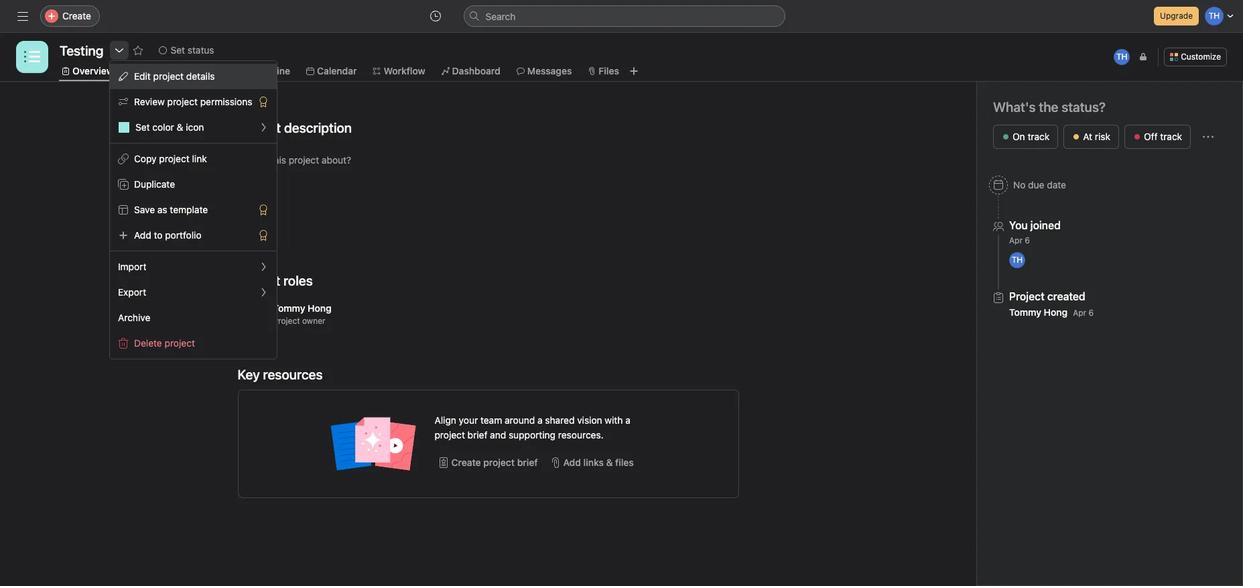 Task type: describe. For each thing, give the bounding box(es) containing it.
brief inside button
[[517, 457, 538, 468]]

1 a from the left
[[538, 414, 543, 426]]

upgrade
[[1161, 11, 1193, 21]]

overview
[[72, 65, 114, 76]]

vision
[[577, 414, 603, 426]]

details
[[186, 70, 215, 82]]

key resources
[[238, 367, 323, 382]]

dashboard
[[452, 65, 501, 76]]

project for copy
[[159, 153, 190, 164]]

tommy hong project owner
[[273, 302, 332, 326]]

off track button
[[1125, 125, 1192, 149]]

set for set status
[[171, 44, 185, 56]]

delete project
[[134, 337, 195, 349]]

due
[[1029, 179, 1045, 190]]

the status?
[[1039, 99, 1106, 115]]

expand sidebar image
[[17, 11, 28, 21]]

portfolio
[[165, 229, 202, 241]]

board link
[[189, 64, 226, 78]]

icon
[[186, 121, 204, 133]]

list link
[[146, 64, 173, 78]]

project created tommy hong apr 6
[[1010, 290, 1094, 318]]

timeline link
[[242, 64, 290, 78]]

add for add links & files
[[564, 457, 581, 468]]

you joined button
[[1010, 219, 1061, 232]]

tommy hong link
[[1010, 306, 1068, 318]]

template
[[170, 204, 208, 215]]

create for create
[[62, 10, 91, 21]]

upgrade button
[[1155, 7, 1200, 25]]

customize button
[[1165, 48, 1228, 66]]

align
[[435, 414, 457, 426]]

& for links
[[606, 457, 613, 468]]

board
[[200, 65, 226, 76]]

on
[[1013, 131, 1026, 142]]

project roles
[[238, 273, 313, 288]]

1 vertical spatial th
[[1012, 255, 1023, 265]]

copy
[[134, 153, 157, 164]]

overview link
[[62, 64, 114, 78]]

project created
[[1010, 290, 1086, 302]]

add links & files
[[564, 457, 634, 468]]

team
[[481, 414, 502, 426]]

manage members image
[[1140, 53, 1148, 61]]

create for create project brief
[[452, 457, 481, 468]]

tommy
[[1010, 306, 1042, 318]]

list image
[[24, 49, 40, 65]]

edit project details
[[134, 70, 215, 82]]

delete
[[134, 337, 162, 349]]

link
[[192, 153, 207, 164]]

messages link
[[517, 64, 572, 78]]

Search tasks, projects, and more text field
[[464, 5, 785, 27]]

import
[[118, 261, 146, 272]]

color
[[152, 121, 174, 133]]

hong
[[1044, 306, 1068, 318]]

as
[[157, 204, 167, 215]]

2 a from the left
[[626, 414, 631, 426]]

at risk button
[[1064, 125, 1120, 149]]

to
[[154, 229, 163, 241]]

list
[[157, 65, 173, 76]]

files
[[616, 457, 634, 468]]

files link
[[588, 64, 619, 78]]

th button
[[1113, 48, 1132, 66]]

at
[[1084, 131, 1093, 142]]

dashboard link
[[442, 64, 501, 78]]

brief inside align your team around a shared vision with a project brief and supporting resources.
[[468, 429, 488, 441]]

add to portfolio
[[134, 229, 202, 241]]

review project permissions
[[134, 96, 252, 107]]

timeline
[[253, 65, 290, 76]]

track for on track
[[1028, 131, 1050, 142]]

calendar
[[317, 65, 357, 76]]

project for review
[[167, 96, 198, 107]]

history image
[[430, 11, 441, 21]]

more actions image
[[1204, 131, 1214, 142]]

apr inside you joined apr 6
[[1010, 235, 1023, 245]]

project inside align your team around a shared vision with a project brief and supporting resources.
[[435, 429, 465, 441]]

add tab image
[[629, 66, 640, 76]]

create project brief button
[[435, 451, 541, 475]]

links
[[584, 457, 604, 468]]

permissions
[[200, 96, 252, 107]]



Task type: vqa. For each thing, say whether or not it's contained in the screenshot.
line_and_symbols Icon
no



Task type: locate. For each thing, give the bounding box(es) containing it.
apr
[[1010, 235, 1023, 245], [1074, 308, 1087, 318]]

set status button
[[153, 41, 220, 60]]

project inside button
[[484, 457, 515, 468]]

project for delete
[[165, 337, 195, 349]]

your
[[459, 414, 478, 426]]

with
[[605, 414, 623, 426]]

save
[[134, 204, 155, 215]]

6
[[1025, 235, 1031, 245], [1089, 308, 1094, 318]]

0 horizontal spatial create
[[62, 10, 91, 21]]

archive
[[118, 312, 150, 323]]

0 vertical spatial set
[[171, 44, 185, 56]]

what's the status?
[[994, 99, 1106, 115]]

add inside dropdown button
[[564, 457, 581, 468]]

1 horizontal spatial create
[[452, 457, 481, 468]]

create inside dropdown button
[[62, 10, 91, 21]]

0 horizontal spatial brief
[[468, 429, 488, 441]]

& inside dropdown button
[[606, 457, 613, 468]]

messages
[[528, 65, 572, 76]]

edit
[[134, 70, 151, 82]]

6 right hong
[[1089, 308, 1094, 318]]

1 vertical spatial create
[[452, 457, 481, 468]]

0 horizontal spatial apr
[[1010, 235, 1023, 245]]

owner
[[302, 316, 326, 326]]

workflow
[[384, 65, 425, 76]]

&
[[177, 121, 183, 133], [606, 457, 613, 468]]

0 vertical spatial add
[[134, 229, 151, 241]]

set
[[171, 44, 185, 56], [135, 121, 150, 133]]

track
[[1028, 131, 1050, 142], [1161, 131, 1183, 142]]

a right with
[[626, 414, 631, 426]]

1 horizontal spatial set
[[171, 44, 185, 56]]

th
[[1117, 52, 1128, 62], [1012, 255, 1023, 265]]

what's
[[994, 99, 1036, 115]]

add to starred image
[[132, 45, 143, 56]]

joined
[[1031, 219, 1061, 231]]

1 horizontal spatial th
[[1117, 52, 1128, 62]]

off track
[[1145, 131, 1183, 142]]

project
[[273, 316, 300, 326]]

set status
[[171, 44, 214, 56]]

set for set color & icon
[[135, 121, 150, 133]]

project
[[153, 70, 184, 82], [167, 96, 198, 107], [159, 153, 190, 164], [165, 337, 195, 349], [435, 429, 465, 441], [484, 457, 515, 468]]

& for color
[[177, 121, 183, 133]]

th down you joined apr 6
[[1012, 255, 1023, 265]]

6 inside 'project created tommy hong apr 6'
[[1089, 308, 1094, 318]]

project down and
[[484, 457, 515, 468]]

a
[[538, 414, 543, 426], [626, 414, 631, 426]]

resources.
[[558, 429, 604, 441]]

th left manage members 'image'
[[1117, 52, 1128, 62]]

6 inside you joined apr 6
[[1025, 235, 1031, 245]]

None text field
[[56, 38, 107, 62]]

off
[[1145, 131, 1158, 142]]

review
[[134, 96, 165, 107]]

project down align
[[435, 429, 465, 441]]

& left icon
[[177, 121, 183, 133]]

1 vertical spatial set
[[135, 121, 150, 133]]

on track
[[1013, 131, 1050, 142]]

1 vertical spatial brief
[[517, 457, 538, 468]]

apr right hong
[[1074, 308, 1087, 318]]

track for off track
[[1161, 131, 1183, 142]]

set inside "popup button"
[[171, 44, 185, 56]]

6 down you joined button
[[1025, 235, 1031, 245]]

risk
[[1096, 131, 1111, 142]]

1 vertical spatial &
[[606, 457, 613, 468]]

0 horizontal spatial set
[[135, 121, 150, 133]]

add left to
[[134, 229, 151, 241]]

no
[[1014, 179, 1026, 190]]

no due date
[[1014, 179, 1067, 190]]

track right on
[[1028, 131, 1050, 142]]

0 horizontal spatial track
[[1028, 131, 1050, 142]]

supporting
[[509, 429, 556, 441]]

apr inside 'project created tommy hong apr 6'
[[1074, 308, 1087, 318]]

show options image
[[114, 45, 124, 56]]

0 vertical spatial th
[[1117, 52, 1128, 62]]

export
[[118, 286, 146, 298]]

date
[[1047, 179, 1067, 190]]

at risk
[[1084, 131, 1111, 142]]

add left links
[[564, 457, 581, 468]]

0 vertical spatial brief
[[468, 429, 488, 441]]

brief down your
[[468, 429, 488, 441]]

no due date button
[[984, 173, 1073, 197]]

files
[[599, 65, 619, 76]]

0 horizontal spatial add
[[134, 229, 151, 241]]

0 horizontal spatial &
[[177, 121, 183, 133]]

customize
[[1182, 52, 1222, 62]]

add links & files button
[[547, 451, 638, 475]]

0 vertical spatial create
[[62, 10, 91, 21]]

0 vertical spatial &
[[177, 121, 183, 133]]

workflow link
[[373, 64, 425, 78]]

project for create
[[484, 457, 515, 468]]

around
[[505, 414, 535, 426]]

on track button
[[994, 125, 1059, 149]]

th inside button
[[1117, 52, 1128, 62]]

& left files
[[606, 457, 613, 468]]

copy project link
[[134, 153, 207, 164]]

0 horizontal spatial 6
[[1025, 235, 1031, 245]]

create right expand sidebar icon
[[62, 10, 91, 21]]

edit project details menu item
[[110, 64, 277, 89]]

0 horizontal spatial th
[[1012, 255, 1023, 265]]

1 vertical spatial apr
[[1074, 308, 1087, 318]]

shared
[[545, 414, 575, 426]]

you
[[1010, 219, 1028, 231]]

add for add to portfolio
[[134, 229, 151, 241]]

1 horizontal spatial track
[[1161, 131, 1183, 142]]

status
[[188, 44, 214, 56]]

1 track from the left
[[1028, 131, 1050, 142]]

create button
[[40, 5, 100, 27]]

0 horizontal spatial a
[[538, 414, 543, 426]]

track right off
[[1161, 131, 1183, 142]]

project right the 'edit'
[[153, 70, 184, 82]]

save as template
[[134, 204, 208, 215]]

1 vertical spatial 6
[[1089, 308, 1094, 318]]

align your team around a shared vision with a project brief and supporting resources.
[[435, 414, 631, 441]]

1 horizontal spatial brief
[[517, 457, 538, 468]]

set left status
[[171, 44, 185, 56]]

set left color
[[135, 121, 150, 133]]

0 vertical spatial apr
[[1010, 235, 1023, 245]]

2 track from the left
[[1161, 131, 1183, 142]]

1 horizontal spatial apr
[[1074, 308, 1087, 318]]

you joined apr 6
[[1010, 219, 1061, 245]]

calendar link
[[306, 64, 357, 78]]

project down edit project details at the top of the page
[[167, 96, 198, 107]]

1 vertical spatial add
[[564, 457, 581, 468]]

create project brief
[[452, 457, 538, 468]]

project right delete at the bottom left of the page
[[165, 337, 195, 349]]

1 horizontal spatial &
[[606, 457, 613, 468]]

a up supporting
[[538, 414, 543, 426]]

duplicate
[[134, 178, 175, 190]]

brief down supporting
[[517, 457, 538, 468]]

0 vertical spatial 6
[[1025, 235, 1031, 245]]

and
[[490, 429, 506, 441]]

1 horizontal spatial 6
[[1089, 308, 1094, 318]]

apr down you
[[1010, 235, 1023, 245]]

project inside menu item
[[153, 70, 184, 82]]

1 horizontal spatial add
[[564, 457, 581, 468]]

Project description title text field
[[230, 114, 355, 142]]

project left link
[[159, 153, 190, 164]]

set color & icon
[[135, 121, 204, 133]]

project for edit
[[153, 70, 184, 82]]

1 horizontal spatial a
[[626, 414, 631, 426]]

create inside button
[[452, 457, 481, 468]]

create
[[62, 10, 91, 21], [452, 457, 481, 468]]

tommy hong
[[273, 302, 332, 314]]

create down your
[[452, 457, 481, 468]]



